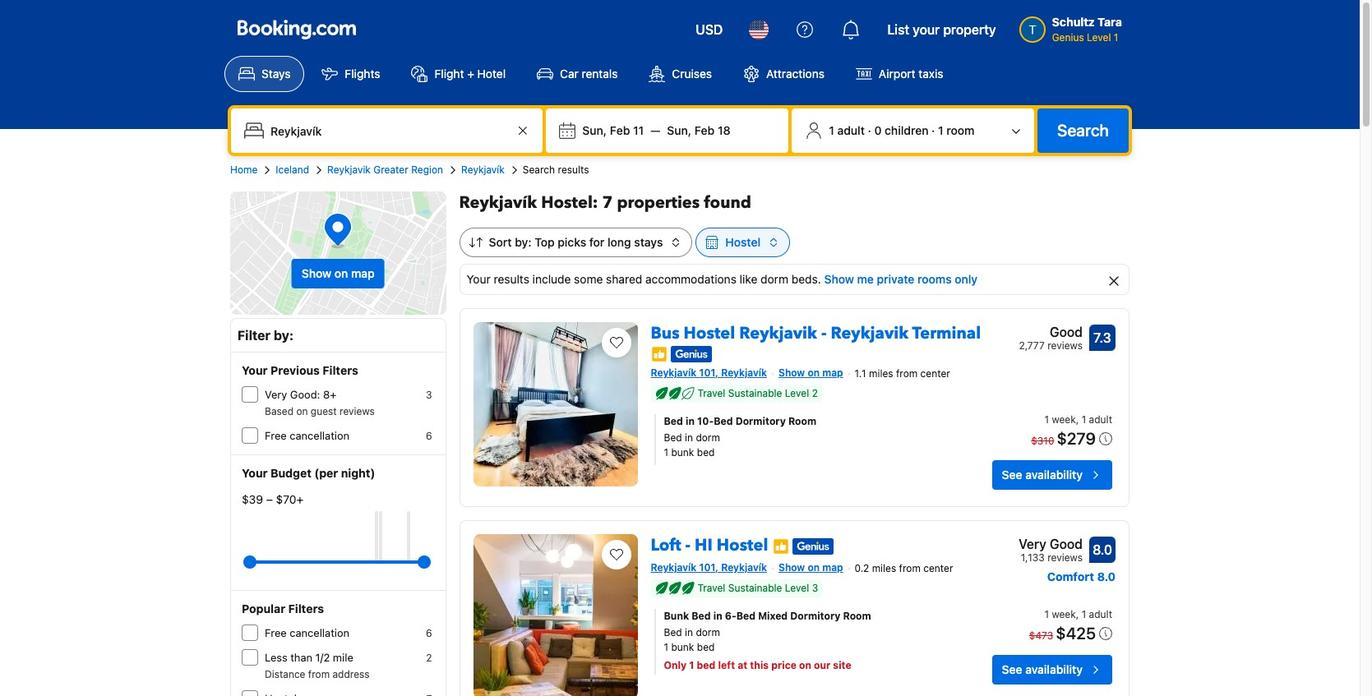 Task type: vqa. For each thing, say whether or not it's contained in the screenshot.
'10' for 10 December 2023 option at the right bottom of page
no



Task type: describe. For each thing, give the bounding box(es) containing it.
0 vertical spatial dorm
[[761, 272, 789, 286]]

me
[[858, 272, 874, 286]]

101, for hi
[[700, 562, 719, 574]]

schultz tara genius level 1
[[1053, 15, 1123, 44]]

from for bus hostel reykjavik - reykjavik terminal
[[897, 368, 918, 380]]

1 free cancellation from the top
[[265, 429, 350, 443]]

reykjavik greater region
[[327, 164, 443, 176]]

based
[[265, 406, 294, 418]]

your results include some shared accommodations like dorm beds. show me private rooms only
[[467, 272, 978, 286]]

, for loft - hi hostel
[[1076, 609, 1079, 621]]

11
[[633, 123, 644, 137]]

only
[[664, 660, 687, 672]]

your for your budget (per night)
[[242, 466, 268, 480]]

cruises link
[[635, 56, 726, 92]]

see availability link for bus hostel reykjavik - reykjavik terminal
[[992, 461, 1113, 490]]

rentals
[[582, 67, 618, 81]]

bus hostel reykjavik - reykjavik terminal image
[[473, 322, 638, 487]]

picks
[[558, 235, 587, 249]]

level for loft - hi hostel
[[785, 582, 810, 595]]

bed in 10-bed dormitory room link
[[664, 415, 942, 429]]

airport
[[879, 67, 916, 81]]

room
[[947, 123, 975, 137]]

0 vertical spatial filters
[[323, 364, 358, 378]]

loft
[[651, 535, 682, 557]]

some
[[574, 272, 603, 286]]

from for loft - hi hostel
[[899, 563, 921, 575]]

see availability for loft - hi hostel
[[1002, 663, 1083, 677]]

1 · from the left
[[868, 123, 872, 137]]

only
[[955, 272, 978, 286]]

iceland
[[276, 164, 309, 176]]

comfort
[[1048, 570, 1095, 584]]

site
[[834, 660, 852, 672]]

1 adult · 0 children · 1 room
[[829, 123, 975, 137]]

car rentals
[[560, 67, 618, 81]]

7
[[603, 192, 613, 214]]

0.2
[[855, 563, 870, 575]]

reykjavík up travel sustainable level 3
[[722, 562, 767, 574]]

miles for -
[[869, 368, 894, 380]]

reykjavík inside "element"
[[459, 192, 537, 214]]

bunk bed in 6-bed mixed dormitory room bed in dorm 1 bunk bed only 1 bed left at this price on our site
[[664, 610, 872, 672]]

comfort 8.0
[[1048, 570, 1116, 584]]

on inside bunk bed in 6-bed mixed dormitory room bed in dorm 1 bunk bed only 1 bed left at this price on our site
[[800, 660, 812, 672]]

1 feb from the left
[[610, 123, 630, 137]]

than
[[291, 651, 313, 665]]

see availability for bus hostel reykjavik - reykjavik terminal
[[1002, 468, 1083, 482]]

reykjavík right region
[[461, 164, 505, 176]]

search button
[[1038, 109, 1129, 153]]

show me private rooms only link
[[825, 272, 978, 286]]

$39 – $70+
[[242, 493, 304, 507]]

flight
[[435, 67, 464, 81]]

reykjavík up travel sustainable level 2
[[722, 367, 767, 379]]

budget
[[271, 466, 312, 480]]

home
[[230, 164, 258, 176]]

less
[[265, 651, 288, 665]]

accommodations
[[646, 272, 737, 286]]

reykjavík down loft
[[651, 562, 697, 574]]

loft - hi hostel image
[[473, 535, 638, 697]]

stays
[[634, 235, 663, 249]]

less than 1/2 mile
[[265, 651, 354, 665]]

adult inside dropdown button
[[838, 123, 865, 137]]

scored 7.3 element
[[1090, 325, 1116, 351]]

show on map inside button
[[302, 266, 375, 280]]

1 vertical spatial 8.0
[[1098, 570, 1116, 584]]

2,777
[[1020, 340, 1045, 352]]

$425
[[1056, 624, 1096, 643]]

price
[[772, 660, 797, 672]]

filter by:
[[238, 328, 294, 343]]

reykjavík hostel: 7 properties found
[[459, 192, 752, 214]]

usd button
[[686, 10, 733, 49]]

greater
[[374, 164, 409, 176]]

sustainable for reykjavik
[[729, 388, 783, 400]]

very for good:
[[265, 388, 287, 401]]

1 vertical spatial 2
[[426, 652, 432, 665]]

popular
[[242, 602, 286, 616]]

by: for sort
[[515, 235, 532, 249]]

very for good
[[1019, 537, 1047, 552]]

results for your
[[494, 272, 530, 286]]

0 horizontal spatial reykjavik
[[327, 164, 371, 176]]

your
[[913, 22, 940, 37]]

see for loft - hi hostel
[[1002, 663, 1023, 677]]

attractions link
[[730, 56, 839, 92]]

2 vertical spatial from
[[308, 669, 330, 681]]

bus hostel reykjavik - reykjavik terminal link
[[651, 316, 981, 345]]

travel sustainable level 3
[[698, 582, 819, 595]]

flight + hotel
[[435, 67, 506, 81]]

good:
[[290, 388, 320, 401]]

1.1 miles from center
[[855, 368, 951, 380]]

bunk
[[664, 610, 689, 623]]

week for bus hostel reykjavik - reykjavik terminal
[[1052, 414, 1076, 426]]

1.1
[[855, 368, 867, 380]]

1 week , 1 adult for loft - hi hostel
[[1045, 609, 1113, 621]]

1 cancellation from the top
[[290, 429, 350, 443]]

room inside bed in 10-bed dormitory room bed in dorm 1 bunk bed
[[789, 416, 817, 428]]

car rentals link
[[523, 56, 632, 92]]

tara
[[1098, 15, 1123, 29]]

8.0 inside 'element'
[[1093, 543, 1113, 558]]

reviews inside good 2,777 reviews
[[1048, 340, 1083, 352]]

1 vertical spatial filters
[[288, 602, 324, 616]]

car
[[560, 67, 579, 81]]

bunk inside bunk bed in 6-bed mixed dormitory room bed in dorm 1 bunk bed only 1 bed left at this price on our site
[[672, 642, 695, 654]]

1,133
[[1021, 552, 1045, 564]]

hostel inside 'bus hostel reykjavik - reykjavik terminal' link
[[684, 322, 736, 345]]

0
[[875, 123, 882, 137]]

101, for reykjavik
[[700, 367, 719, 379]]

airport taxis
[[879, 67, 944, 81]]

sun, feb 11 — sun, feb 18
[[583, 123, 731, 137]]

private
[[877, 272, 915, 286]]

10-
[[698, 416, 714, 428]]

travel sustainable level 2
[[698, 388, 818, 400]]

room inside bunk bed in 6-bed mixed dormitory room bed in dorm 1 bunk bed only 1 bed left at this price on our site
[[844, 610, 872, 623]]

for
[[590, 235, 605, 249]]

2 6 from the top
[[426, 628, 432, 640]]

1 horizontal spatial 3
[[812, 582, 819, 595]]

popular filters
[[242, 602, 324, 616]]

cruises
[[672, 67, 712, 81]]

1 adult · 0 children · 1 room button
[[799, 115, 1028, 146]]

previous
[[271, 364, 320, 378]]

this
[[750, 660, 769, 672]]

bed inside bed in 10-bed dormitory room bed in dorm 1 bunk bed
[[697, 447, 715, 459]]

dormitory inside bunk bed in 6-bed mixed dormitory room bed in dorm 1 bunk bed only 1 bed left at this price on our site
[[791, 610, 841, 623]]

sun, feb 11 button
[[576, 116, 651, 146]]

good inside the very good 1,133 reviews
[[1050, 537, 1083, 552]]

bus hostel reykjavik - reykjavik terminal
[[651, 322, 981, 345]]

hi
[[695, 535, 713, 557]]

1 inside 'schultz tara genius level 1'
[[1114, 31, 1119, 44]]

list your property
[[888, 22, 997, 37]]

sort by: top picks for long stays
[[489, 235, 663, 249]]

0 horizontal spatial 3
[[426, 389, 432, 401]]

+
[[467, 67, 474, 81]]

availability for loft - hi hostel
[[1026, 663, 1083, 677]]

shared
[[606, 272, 643, 286]]



Task type: locate. For each thing, give the bounding box(es) containing it.
include
[[533, 272, 571, 286]]

left
[[718, 660, 735, 672]]

very good element
[[1019, 535, 1083, 555]]

good left "7.3"
[[1050, 325, 1083, 340]]

2 availability from the top
[[1026, 663, 1083, 677]]

1 vertical spatial reykjavík 101, reykjavík
[[651, 562, 767, 574]]

adult for -
[[1090, 414, 1113, 426]]

see for bus hostel reykjavik - reykjavik terminal
[[1002, 468, 1023, 482]]

usd
[[696, 22, 723, 37]]

8.0 up comfort 8.0
[[1093, 543, 1113, 558]]

1 vertical spatial see
[[1002, 663, 1023, 677]]

sustainable up bed in 10-bed dormitory room bed in dorm 1 bunk bed
[[729, 388, 783, 400]]

2 reykjavík 101, reykjavík from the top
[[651, 562, 767, 574]]

bunk
[[672, 447, 695, 459], [672, 642, 695, 654]]

by: left top
[[515, 235, 532, 249]]

1 , from the top
[[1076, 414, 1079, 426]]

good element
[[1020, 322, 1083, 342]]

$70+
[[276, 493, 304, 507]]

good up comfort
[[1050, 537, 1083, 552]]

reykjavík down bus
[[651, 367, 697, 379]]

hotel
[[478, 67, 506, 81]]

guest
[[311, 406, 337, 418]]

week for loft - hi hostel
[[1052, 609, 1076, 621]]

loft - hi hostel link
[[651, 528, 769, 557]]

1 inside bed in 10-bed dormitory room bed in dorm 1 bunk bed
[[664, 447, 669, 459]]

bed
[[697, 447, 715, 459], [697, 642, 715, 654], [697, 660, 716, 672]]

show on map button
[[292, 259, 385, 289]]

1 vertical spatial free cancellation
[[265, 627, 350, 640]]

filter
[[238, 328, 271, 343]]

1 reykjavík 101, reykjavík from the top
[[651, 367, 767, 379]]

2 vertical spatial hostel
[[717, 535, 769, 557]]

hostel right "hi"
[[717, 535, 769, 557]]

2 · from the left
[[932, 123, 936, 137]]

0 vertical spatial reviews
[[1048, 340, 1083, 352]]

2 vertical spatial show on map
[[779, 562, 844, 574]]

0 horizontal spatial very
[[265, 388, 287, 401]]

dorm down 10- on the bottom right of the page
[[696, 432, 721, 444]]

2 vertical spatial reviews
[[1048, 552, 1083, 564]]

reviews up comfort
[[1048, 552, 1083, 564]]

see availability down "$310"
[[1002, 468, 1083, 482]]

1 vertical spatial travel
[[698, 582, 726, 595]]

0 vertical spatial good
[[1050, 325, 1083, 340]]

reviews for very
[[1048, 552, 1083, 564]]

availability for bus hostel reykjavik - reykjavik terminal
[[1026, 468, 1083, 482]]

(per
[[315, 466, 338, 480]]

cancellation down based on guest reviews
[[290, 429, 350, 443]]

miles for hostel
[[872, 563, 897, 575]]

· left 0
[[868, 123, 872, 137]]

0 horizontal spatial by:
[[274, 328, 294, 343]]

8+
[[323, 388, 337, 401]]

miles right 0.2
[[872, 563, 897, 575]]

dormitory down travel sustainable level 2
[[736, 416, 786, 428]]

1 bunk from the top
[[672, 447, 695, 459]]

1 vertical spatial week
[[1052, 609, 1076, 621]]

free up less
[[265, 627, 287, 640]]

feb left 11
[[610, 123, 630, 137]]

free cancellation down based on guest reviews
[[265, 429, 350, 443]]

2 vertical spatial your
[[242, 466, 268, 480]]

0 vertical spatial free cancellation
[[265, 429, 350, 443]]

1 horizontal spatial room
[[844, 610, 872, 623]]

hostel up like on the right top
[[726, 235, 761, 249]]

18
[[718, 123, 731, 137]]

reykjavík 101, reykjavík for reykjavik
[[651, 367, 767, 379]]

filters up 8+
[[323, 364, 358, 378]]

1 travel from the top
[[698, 388, 726, 400]]

hostel inside hostel 'dropdown button'
[[726, 235, 761, 249]]

from right 0.2
[[899, 563, 921, 575]]

1 vertical spatial ,
[[1076, 609, 1079, 621]]

2 free cancellation from the top
[[265, 627, 350, 640]]

center down terminal
[[921, 368, 951, 380]]

2 vertical spatial map
[[823, 562, 844, 574]]

adult up $425
[[1090, 609, 1113, 621]]

bed
[[664, 416, 683, 428], [714, 416, 733, 428], [664, 432, 682, 444], [692, 610, 711, 623], [737, 610, 756, 623], [664, 627, 682, 639]]

0 vertical spatial 3
[[426, 389, 432, 401]]

0 vertical spatial see
[[1002, 468, 1023, 482]]

2 see from the top
[[1002, 663, 1023, 677]]

travel up '6-'
[[698, 582, 726, 595]]

, up $425
[[1076, 609, 1079, 621]]

your for your previous filters
[[242, 364, 268, 378]]

2 bed from the top
[[697, 642, 715, 654]]

reviews inside the very good 1,133 reviews
[[1048, 552, 1083, 564]]

group
[[250, 549, 424, 576]]

2 free from the top
[[265, 627, 287, 640]]

your budget (per night)
[[242, 466, 375, 480]]

1 horizontal spatial reykjavik
[[740, 322, 818, 345]]

bunk inside bed in 10-bed dormitory room bed in dorm 1 bunk bed
[[672, 447, 695, 459]]

$473
[[1030, 630, 1054, 642]]

adult left 0
[[838, 123, 865, 137]]

free cancellation
[[265, 429, 350, 443], [265, 627, 350, 640]]

dorm inside bed in 10-bed dormitory room bed in dorm 1 bunk bed
[[696, 432, 721, 444]]

$310
[[1032, 435, 1055, 448]]

show on map for loft - hi hostel
[[779, 562, 844, 574]]

stays
[[262, 67, 291, 81]]

0 horizontal spatial 2
[[426, 652, 432, 665]]

2 good from the top
[[1050, 537, 1083, 552]]

hostel:
[[541, 192, 598, 214]]

1 vertical spatial bed
[[697, 642, 715, 654]]

your for your results include some shared accommodations like dorm beds. show me private rooms only
[[467, 272, 491, 286]]

bed in 10-bed dormitory room bed in dorm 1 bunk bed
[[664, 416, 817, 459]]

1 sun, from the left
[[583, 123, 607, 137]]

hostel right bus
[[684, 322, 736, 345]]

adult for hostel
[[1090, 609, 1113, 621]]

1 horizontal spatial search
[[1058, 121, 1110, 140]]

filters
[[323, 364, 358, 378], [288, 602, 324, 616]]

reykjavík 101, reykjavík up 10- on the bottom right of the page
[[651, 367, 767, 379]]

1 vertical spatial results
[[494, 272, 530, 286]]

free cancellation up the less than 1/2 mile
[[265, 627, 350, 640]]

top
[[535, 235, 555, 249]]

0 vertical spatial adult
[[838, 123, 865, 137]]

airport taxis link
[[842, 56, 958, 92]]

level inside 'schultz tara genius level 1'
[[1087, 31, 1112, 44]]

map inside button
[[351, 266, 375, 280]]

see availability down $473
[[1002, 663, 1083, 677]]

iceland link
[[276, 163, 309, 178]]

1 horizontal spatial ·
[[932, 123, 936, 137]]

3 bed from the top
[[697, 660, 716, 672]]

your account menu schultz tara genius level 1 element
[[1020, 7, 1129, 45]]

dorm right like on the right top
[[761, 272, 789, 286]]

1 1 week , 1 adult from the top
[[1045, 414, 1113, 426]]

map
[[351, 266, 375, 280], [823, 367, 844, 379], [823, 562, 844, 574]]

results down sort
[[494, 272, 530, 286]]

sort
[[489, 235, 512, 249]]

1 good from the top
[[1050, 325, 1083, 340]]

feb
[[610, 123, 630, 137], [695, 123, 715, 137]]

filters right popular
[[288, 602, 324, 616]]

hostel inside loft - hi hostel link
[[717, 535, 769, 557]]

1 vertical spatial 1 week , 1 adult
[[1045, 609, 1113, 621]]

, for bus hostel reykjavik - reykjavik terminal
[[1076, 414, 1079, 426]]

hostel button
[[696, 228, 791, 257]]

reykjavík down 'reykjavík' link
[[459, 192, 537, 214]]

room
[[789, 416, 817, 428], [844, 610, 872, 623]]

sun, right —
[[667, 123, 692, 137]]

1 vertical spatial good
[[1050, 537, 1083, 552]]

1 vertical spatial room
[[844, 610, 872, 623]]

1 vertical spatial bunk
[[672, 642, 695, 654]]

0 vertical spatial level
[[1087, 31, 1112, 44]]

see availability
[[1002, 468, 1083, 482], [1002, 663, 1083, 677]]

see availability link
[[992, 461, 1113, 490], [992, 656, 1113, 685]]

genius discounts available at this property. image
[[671, 347, 712, 363], [671, 347, 712, 363], [793, 539, 834, 555], [793, 539, 834, 555]]

cancellation
[[290, 429, 350, 443], [290, 627, 350, 640]]

1 horizontal spatial 2
[[812, 388, 818, 400]]

1 6 from the top
[[426, 430, 432, 443]]

1 vertical spatial sustainable
[[729, 582, 783, 595]]

8.0 down 'scored 8.0' 'element'
[[1098, 570, 1116, 584]]

level down tara
[[1087, 31, 1112, 44]]

booking.com image
[[238, 20, 356, 39]]

center
[[921, 368, 951, 380], [924, 563, 954, 575]]

1 vertical spatial availability
[[1026, 663, 1083, 677]]

0 horizontal spatial ·
[[868, 123, 872, 137]]

taxis
[[919, 67, 944, 81]]

dormitory right mixed
[[791, 610, 841, 623]]

1 week from the top
[[1052, 414, 1076, 426]]

show inside button
[[302, 266, 332, 280]]

on inside button
[[335, 266, 348, 280]]

map for bus hostel reykjavik - reykjavik terminal
[[823, 367, 844, 379]]

1 vertical spatial dorm
[[696, 432, 721, 444]]

from down the 1/2
[[308, 669, 330, 681]]

1 vertical spatial center
[[924, 563, 954, 575]]

1 sustainable from the top
[[729, 388, 783, 400]]

bunk bed in 6-bed mixed dormitory room link
[[664, 609, 942, 624]]

0 horizontal spatial room
[[789, 416, 817, 428]]

1 vertical spatial 101,
[[700, 562, 719, 574]]

0 vertical spatial from
[[897, 368, 918, 380]]

0 vertical spatial 6
[[426, 430, 432, 443]]

cancellation up the 1/2
[[290, 627, 350, 640]]

1 vertical spatial see availability
[[1002, 663, 1083, 677]]

1 101, from the top
[[700, 367, 719, 379]]

1 see availability link from the top
[[992, 461, 1113, 490]]

0 vertical spatial cancellation
[[290, 429, 350, 443]]

1 vertical spatial hostel
[[684, 322, 736, 345]]

0 horizontal spatial feb
[[610, 123, 630, 137]]

1 vertical spatial adult
[[1090, 414, 1113, 426]]

1 vertical spatial by:
[[274, 328, 294, 343]]

results
[[558, 164, 589, 176], [494, 272, 530, 286]]

0 vertical spatial center
[[921, 368, 951, 380]]

2 bunk from the top
[[672, 642, 695, 654]]

1 vertical spatial free
[[265, 627, 287, 640]]

0 vertical spatial week
[[1052, 414, 1076, 426]]

center for loft - hi hostel
[[924, 563, 954, 575]]

7.3
[[1094, 331, 1112, 345]]

2 cancellation from the top
[[290, 627, 350, 640]]

0 vertical spatial bed
[[697, 447, 715, 459]]

by: for filter
[[274, 328, 294, 343]]

our
[[814, 660, 831, 672]]

1 vertical spatial level
[[785, 388, 810, 400]]

list
[[888, 22, 910, 37]]

1 week , 1 adult up $279
[[1045, 414, 1113, 426]]

free down based
[[265, 429, 287, 443]]

reykjavik down the beds.
[[740, 322, 818, 345]]

from right 1.1 at bottom
[[897, 368, 918, 380]]

genius
[[1053, 31, 1085, 44]]

level for bus hostel reykjavik - reykjavik terminal
[[785, 388, 810, 400]]

2 travel from the top
[[698, 582, 726, 595]]

1 horizontal spatial sun,
[[667, 123, 692, 137]]

travel up 10- on the bottom right of the page
[[698, 388, 726, 400]]

this property is part of our preferred partner program. it's committed to providing excellent service and good value. it'll pay us a higher commission if you make a booking. image
[[774, 539, 790, 555], [774, 539, 790, 555]]

0 vertical spatial 8.0
[[1093, 543, 1113, 558]]

reykjavík 101, reykjavík down loft - hi hostel
[[651, 562, 767, 574]]

your down filter
[[242, 364, 268, 378]]

search inside button
[[1058, 121, 1110, 140]]

1/2
[[316, 651, 330, 665]]

search
[[1058, 121, 1110, 140], [523, 164, 555, 176]]

very good: 8+
[[265, 388, 337, 401]]

dorm inside bunk bed in 6-bed mixed dormitory room bed in dorm 1 bunk bed only 1 bed left at this price on our site
[[696, 627, 721, 639]]

1 week , 1 adult up $425
[[1045, 609, 1113, 621]]

level up bed in 10-bed dormitory room link
[[785, 388, 810, 400]]

availability down "$310"
[[1026, 468, 1083, 482]]

search for search results
[[523, 164, 555, 176]]

level up bunk bed in 6-bed mixed dormitory room link
[[785, 582, 810, 595]]

reykjavik
[[327, 164, 371, 176], [740, 322, 818, 345], [831, 322, 909, 345]]

1 horizontal spatial feb
[[695, 123, 715, 137]]

results up hostel:
[[558, 164, 589, 176]]

0 horizontal spatial sun,
[[583, 123, 607, 137]]

room down travel sustainable level 2
[[789, 416, 817, 428]]

0 vertical spatial 2
[[812, 388, 818, 400]]

travel for reykjavik
[[698, 388, 726, 400]]

show on map for bus hostel reykjavik - reykjavik terminal
[[779, 367, 844, 379]]

center for bus hostel reykjavik - reykjavik terminal
[[921, 368, 951, 380]]

adult up $279
[[1090, 414, 1113, 426]]

2 vertical spatial dorm
[[696, 627, 721, 639]]

stays link
[[225, 56, 305, 92]]

· right 'children'
[[932, 123, 936, 137]]

2 , from the top
[[1076, 609, 1079, 621]]

2 horizontal spatial reykjavik
[[831, 322, 909, 345]]

results for search
[[558, 164, 589, 176]]

–
[[266, 493, 273, 507]]

0 vertical spatial sustainable
[[729, 388, 783, 400]]

0 vertical spatial map
[[351, 266, 375, 280]]

1 vertical spatial your
[[242, 364, 268, 378]]

0 vertical spatial room
[[789, 416, 817, 428]]

2 1 week , 1 adult from the top
[[1045, 609, 1113, 621]]

0 vertical spatial free
[[265, 429, 287, 443]]

0 vertical spatial ,
[[1076, 414, 1079, 426]]

-
[[822, 322, 827, 345], [686, 535, 691, 557]]

1 availability from the top
[[1026, 468, 1083, 482]]

0 vertical spatial your
[[467, 272, 491, 286]]

room down 0.2
[[844, 610, 872, 623]]

travel
[[698, 388, 726, 400], [698, 582, 726, 595]]

101, down loft - hi hostel
[[700, 562, 719, 574]]

your up $39
[[242, 466, 268, 480]]

1 vertical spatial 3
[[812, 582, 819, 595]]

see availability link down "$310"
[[992, 461, 1113, 490]]

found
[[704, 192, 752, 214]]

0 vertical spatial see availability link
[[992, 461, 1113, 490]]

very inside the very good 1,133 reviews
[[1019, 537, 1047, 552]]

scored 8.0 element
[[1090, 537, 1116, 564]]

1 horizontal spatial by:
[[515, 235, 532, 249]]

miles right 1.1 at bottom
[[869, 368, 894, 380]]

see availability link down $473
[[992, 656, 1113, 685]]

2 week from the top
[[1052, 609, 1076, 621]]

availability down $473
[[1026, 663, 1083, 677]]

2 sustainable from the top
[[729, 582, 783, 595]]

2 see availability from the top
[[1002, 663, 1083, 677]]

sun, feb 18 button
[[661, 116, 738, 146]]

very good 1,133 reviews
[[1019, 537, 1083, 564]]

2 sun, from the left
[[667, 123, 692, 137]]

reviews right 2,777
[[1048, 340, 1083, 352]]

schultz
[[1053, 15, 1095, 29]]

search for search
[[1058, 121, 1110, 140]]

2 feb from the left
[[695, 123, 715, 137]]

feb left 18
[[695, 123, 715, 137]]

1 vertical spatial search
[[523, 164, 555, 176]]

sun, left 11
[[583, 123, 607, 137]]

, up $279
[[1076, 414, 1079, 426]]

0 horizontal spatial search
[[523, 164, 555, 176]]

0 vertical spatial results
[[558, 164, 589, 176]]

good inside good 2,777 reviews
[[1050, 325, 1083, 340]]

2 101, from the top
[[700, 562, 719, 574]]

very
[[265, 388, 287, 401], [1019, 537, 1047, 552]]

0 vertical spatial reykjavík 101, reykjavík
[[651, 367, 767, 379]]

0 vertical spatial by:
[[515, 235, 532, 249]]

by: right filter
[[274, 328, 294, 343]]

reykjavík 101, reykjavík for hi
[[651, 562, 767, 574]]

reykjavík
[[461, 164, 505, 176], [459, 192, 537, 214], [651, 367, 697, 379], [722, 367, 767, 379], [651, 562, 697, 574], [722, 562, 767, 574]]

0 vertical spatial -
[[822, 322, 827, 345]]

1 bed from the top
[[697, 447, 715, 459]]

1 vertical spatial from
[[899, 563, 921, 575]]

0 vertical spatial 101,
[[700, 367, 719, 379]]

1 vertical spatial miles
[[872, 563, 897, 575]]

1 horizontal spatial dormitory
[[791, 610, 841, 623]]

this property is part of our preferred partner program. it's committed to providing excellent service and good value. it'll pay us a higher commission if you make a booking. image
[[651, 347, 668, 363], [651, 347, 668, 363]]

1 vertical spatial 6
[[426, 628, 432, 640]]

beds.
[[792, 272, 822, 286]]

1 vertical spatial very
[[1019, 537, 1047, 552]]

center right 0.2
[[924, 563, 954, 575]]

0 vertical spatial travel
[[698, 388, 726, 400]]

sustainable for hi
[[729, 582, 783, 595]]

map for loft - hi hostel
[[823, 562, 844, 574]]

101, up 10- on the bottom right of the page
[[700, 367, 719, 379]]

reykjavik greater region link
[[327, 163, 443, 178]]

Where are you going? field
[[264, 116, 514, 146]]

week up $425
[[1052, 609, 1076, 621]]

property
[[944, 22, 997, 37]]

your down sort
[[467, 272, 491, 286]]

1 free from the top
[[265, 429, 287, 443]]

region
[[411, 164, 443, 176]]

1 see availability from the top
[[1002, 468, 1083, 482]]

0 vertical spatial very
[[265, 388, 287, 401]]

reykjavik left greater
[[327, 164, 371, 176]]

1
[[1114, 31, 1119, 44], [829, 123, 835, 137], [939, 123, 944, 137], [1045, 414, 1050, 426], [1082, 414, 1087, 426], [664, 447, 669, 459], [1045, 609, 1050, 621], [1082, 609, 1087, 621], [664, 642, 669, 654], [690, 660, 695, 672]]

2 see availability link from the top
[[992, 656, 1113, 685]]

0 vertical spatial miles
[[869, 368, 894, 380]]

dorm up left
[[696, 627, 721, 639]]

1 horizontal spatial -
[[822, 322, 827, 345]]

2 vertical spatial bed
[[697, 660, 716, 672]]

0 vertical spatial 1 week , 1 adult
[[1045, 414, 1113, 426]]

reviews right guest on the bottom left of page
[[340, 406, 375, 418]]

reviews for based
[[340, 406, 375, 418]]

travel for hi
[[698, 582, 726, 595]]

see availability link for loft - hi hostel
[[992, 656, 1113, 685]]

good 2,777 reviews
[[1020, 325, 1083, 352]]

1 vertical spatial see availability link
[[992, 656, 1113, 685]]

flight + hotel link
[[398, 56, 520, 92]]

1 see from the top
[[1002, 468, 1023, 482]]

properties
[[617, 192, 700, 214]]

based on guest reviews
[[265, 406, 375, 418]]

dormitory inside bed in 10-bed dormitory room bed in dorm 1 bunk bed
[[736, 416, 786, 428]]

1 vertical spatial reviews
[[340, 406, 375, 418]]

search results updated. reykjavík hostel: 7 properties found. element
[[459, 192, 1130, 215]]

week up $279
[[1052, 414, 1076, 426]]

show
[[302, 266, 332, 280], [825, 272, 855, 286], [779, 367, 805, 379], [779, 562, 805, 574]]

0 vertical spatial search
[[1058, 121, 1110, 140]]

0 vertical spatial show on map
[[302, 266, 375, 280]]

reykjavík link
[[461, 163, 505, 178]]

1 week , 1 adult for bus hostel reykjavik - reykjavik terminal
[[1045, 414, 1113, 426]]

sustainable up mixed
[[729, 582, 783, 595]]

1 vertical spatial cancellation
[[290, 627, 350, 640]]

6-
[[725, 610, 737, 623]]

reykjavik up 1.1 at bottom
[[831, 322, 909, 345]]

1 vertical spatial -
[[686, 535, 691, 557]]



